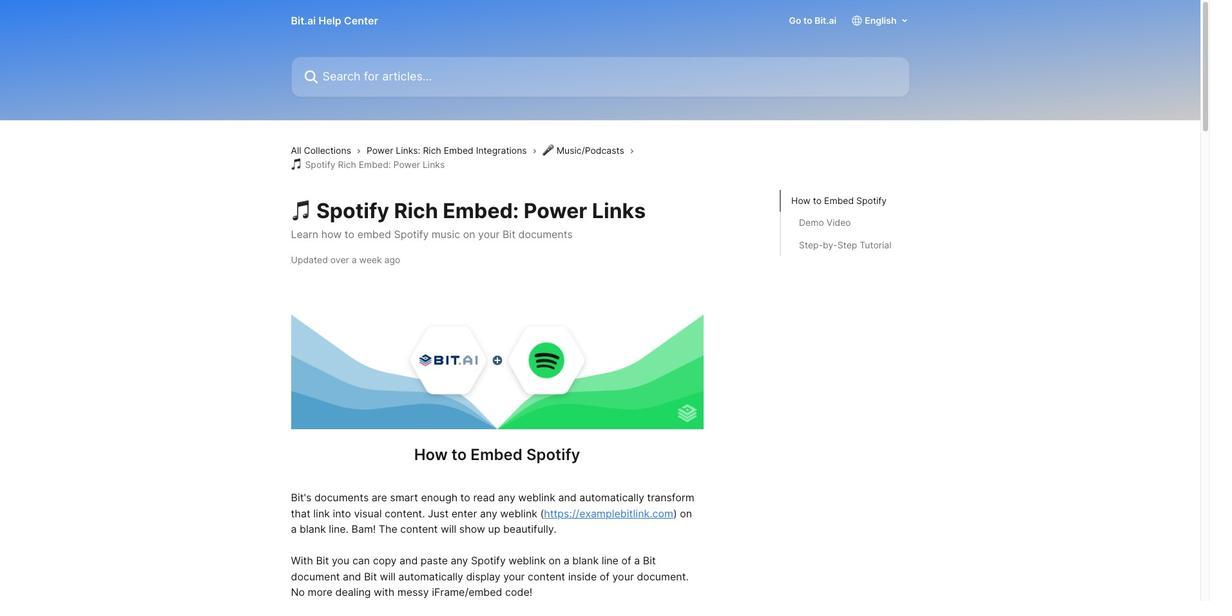 Task type: locate. For each thing, give the bounding box(es) containing it.
embed left "integrations" on the top left of the page
[[444, 145, 474, 156]]

how up demo
[[791, 195, 811, 206]]

step-by-step tutorial link
[[799, 238, 892, 253]]

any for weblink
[[498, 492, 515, 505]]

demo video
[[799, 217, 851, 228]]

power up 🎵 spotify rich embed: power links
[[367, 145, 393, 156]]

rich for 🎵 spotify rich embed: power links
[[338, 159, 356, 170]]

1 vertical spatial rich
[[338, 159, 356, 170]]

will
[[441, 524, 456, 536], [380, 571, 396, 584]]

embed up 'video'
[[824, 195, 854, 206]]

step-
[[799, 239, 823, 250]]

1 horizontal spatial how to embed spotify
[[791, 195, 887, 206]]

1 vertical spatial and
[[400, 555, 418, 568]]

🎵 spotify rich embed: power links
[[291, 159, 445, 170]]

spotify inside with bit you can copy and paste any spotify weblink on a blank line of a bit document and bit will automatically display your content inside of your document. no more dealing with messy iframe/embed code!
[[471, 555, 506, 568]]

1 🎵 from the top
[[291, 159, 303, 170]]

power down 🎤
[[524, 198, 587, 223]]

can
[[352, 555, 370, 568]]

weblink inside with bit you can copy and paste any spotify weblink on a blank line of a bit document and bit will automatically display your content inside of your document. no more dealing with messy iframe/embed code!
[[509, 555, 546, 568]]

and right copy
[[400, 555, 418, 568]]

embed
[[444, 145, 474, 156], [824, 195, 854, 206], [471, 446, 523, 465]]

week
[[359, 254, 382, 265]]

bit right music
[[503, 228, 516, 241]]

your down line
[[613, 571, 634, 584]]

will inside with bit you can copy and paste any spotify weblink on a blank line of a bit document and bit will automatically display your content inside of your document. no more dealing with messy iframe/embed code!
[[380, 571, 396, 584]]

go
[[789, 15, 801, 26]]

0 vertical spatial weblink
[[518, 492, 555, 505]]

any right paste
[[451, 555, 468, 568]]

2 vertical spatial embed
[[471, 446, 523, 465]]

content down 'content.'
[[400, 524, 438, 536]]

a down that
[[291, 524, 297, 536]]

how to embed spotify up 'video'
[[791, 195, 887, 206]]

how
[[791, 195, 811, 206], [414, 446, 448, 465]]

links
[[423, 159, 445, 170], [592, 198, 646, 223]]

weblink
[[518, 492, 555, 505], [500, 508, 537, 521], [509, 555, 546, 568]]

0 vertical spatial how
[[791, 195, 811, 206]]

1 horizontal spatial of
[[622, 555, 631, 568]]

2 vertical spatial any
[[451, 555, 468, 568]]

how to embed spotify up read
[[414, 446, 580, 465]]

links:
[[396, 145, 420, 156]]

how inside the how to embed spotify link
[[791, 195, 811, 206]]

will down just on the left of page
[[441, 524, 456, 536]]

a right line
[[634, 555, 640, 568]]

1 vertical spatial will
[[380, 571, 396, 584]]

copy
[[373, 555, 397, 568]]

to
[[804, 15, 812, 26], [813, 195, 822, 206], [345, 228, 355, 241], [452, 446, 467, 465], [461, 492, 470, 505]]

step
[[838, 239, 857, 250]]

automatically down paste
[[398, 571, 463, 584]]

2 vertical spatial rich
[[394, 198, 438, 223]]

weblink up beautifully.
[[500, 508, 537, 521]]

spotify up display
[[471, 555, 506, 568]]

0 horizontal spatial bit.ai
[[291, 14, 316, 27]]

🎤 music/podcasts
[[542, 145, 624, 156]]

and up the https://examplebitlink.com link
[[558, 492, 577, 505]]

power for 🎵 spotify rich embed: power links learn how to embed spotify music on your bit documents
[[524, 198, 587, 223]]

0 vertical spatial embed:
[[359, 159, 391, 170]]

1 vertical spatial embed:
[[443, 198, 519, 223]]

1 vertical spatial 🎵
[[291, 198, 312, 223]]

0 horizontal spatial embed:
[[359, 159, 391, 170]]

0 horizontal spatial blank
[[300, 524, 326, 536]]

and
[[558, 492, 577, 505], [400, 555, 418, 568], [343, 571, 361, 584]]

1 vertical spatial how
[[414, 446, 448, 465]]

a
[[352, 254, 357, 265], [291, 524, 297, 536], [564, 555, 570, 568], [634, 555, 640, 568]]

embed up read
[[471, 446, 523, 465]]

paste
[[421, 555, 448, 568]]

1 vertical spatial on
[[680, 508, 692, 521]]

0 vertical spatial blank
[[300, 524, 326, 536]]

2 horizontal spatial and
[[558, 492, 577, 505]]

document.
[[637, 571, 689, 584]]

rich down collections
[[338, 159, 356, 170]]

any down read
[[480, 508, 497, 521]]

collections
[[304, 145, 351, 156]]

embed
[[357, 228, 391, 241]]

bit.ai
[[291, 14, 316, 27], [815, 15, 837, 26]]

🎵
[[291, 159, 303, 170], [291, 198, 312, 223]]

🎵 down all
[[291, 159, 303, 170]]

2 🎵 from the top
[[291, 198, 312, 223]]

on inside with bit you can copy and paste any spotify weblink on a blank line of a bit document and bit will automatically display your content inside of your document. no more dealing with messy iframe/embed code!
[[549, 555, 561, 568]]

messy
[[397, 587, 429, 599]]

read
[[473, 492, 495, 505]]

0 vertical spatial content
[[400, 524, 438, 536]]

1 horizontal spatial on
[[549, 555, 561, 568]]

bit's
[[291, 492, 312, 505]]

1 horizontal spatial embed:
[[443, 198, 519, 223]]

any
[[498, 492, 515, 505], [480, 508, 497, 521], [451, 555, 468, 568]]

1 horizontal spatial and
[[400, 555, 418, 568]]

to up demo
[[813, 195, 822, 206]]

🎤 music/podcasts link
[[542, 144, 629, 158]]

1 vertical spatial automatically
[[398, 571, 463, 584]]

0 vertical spatial automatically
[[580, 492, 644, 505]]

1 vertical spatial power
[[394, 159, 420, 170]]

demo video link
[[799, 216, 892, 230]]

automatically up the https://examplebitlink.com link
[[580, 492, 644, 505]]

0 horizontal spatial will
[[380, 571, 396, 584]]

embed: for 🎵 spotify rich embed: power links learn how to embed spotify music on your bit documents
[[443, 198, 519, 223]]

0 horizontal spatial how to embed spotify
[[414, 446, 580, 465]]

your up code!
[[503, 571, 525, 584]]

with bit you can copy and paste any spotify weblink on a blank line of a bit document and bit will automatically display your content inside of your document. no more dealing with messy iframe/embed code!
[[291, 555, 692, 599]]

a inside ) on a blank line. bam! the content will show up beautifully.
[[291, 524, 297, 536]]

bit.ai left help
[[291, 14, 316, 27]]

0 horizontal spatial on
[[463, 228, 475, 241]]

0 horizontal spatial how
[[414, 446, 448, 465]]

content up code!
[[528, 571, 565, 584]]

2 vertical spatial weblink
[[509, 555, 546, 568]]

on right )
[[680, 508, 692, 521]]

spotify up (
[[526, 446, 580, 465]]

on
[[463, 228, 475, 241], [680, 508, 692, 521], [549, 555, 561, 568]]

updated
[[291, 254, 328, 265]]

blank up inside
[[572, 555, 599, 568]]

power down links:
[[394, 159, 420, 170]]

rich right links:
[[423, 145, 441, 156]]

by-
[[823, 239, 838, 250]]

1 horizontal spatial blank
[[572, 555, 599, 568]]

power inside 🎵 spotify rich embed: power links learn how to embed spotify music on your bit documents
[[524, 198, 587, 223]]

0 vertical spatial any
[[498, 492, 515, 505]]

the
[[379, 524, 398, 536]]

dealing
[[335, 587, 371, 599]]

how up enough
[[414, 446, 448, 465]]

weblink up (
[[518, 492, 555, 505]]

1 horizontal spatial how
[[791, 195, 811, 206]]

2 horizontal spatial any
[[498, 492, 515, 505]]

to right how
[[345, 228, 355, 241]]

show
[[459, 524, 485, 536]]

line.
[[329, 524, 349, 536]]

any for spotify
[[451, 555, 468, 568]]

on down beautifully.
[[549, 555, 561, 568]]

to up enter
[[461, 492, 470, 505]]

links inside 🎵 spotify rich embed: power links learn how to embed spotify music on your bit documents
[[592, 198, 646, 223]]

integrations
[[476, 145, 527, 156]]

1 vertical spatial of
[[600, 571, 610, 584]]

transform
[[647, 492, 695, 505]]

1 vertical spatial any
[[480, 508, 497, 521]]

and up dealing at the bottom left of page
[[343, 571, 361, 584]]

rich for 🎵 spotify rich embed: power links learn how to embed spotify music on your bit documents
[[394, 198, 438, 223]]

1 vertical spatial content
[[528, 571, 565, 584]]

enough
[[421, 492, 458, 505]]

0 vertical spatial and
[[558, 492, 577, 505]]

english
[[865, 15, 897, 26]]

0 horizontal spatial and
[[343, 571, 361, 584]]

🎵 up learn on the left top
[[291, 198, 312, 223]]

up
[[488, 524, 500, 536]]

1 vertical spatial embed
[[824, 195, 854, 206]]

0 vertical spatial on
[[463, 228, 475, 241]]

content inside with bit you can copy and paste any spotify weblink on a blank line of a bit document and bit will automatically display your content inside of your document. no more dealing with messy iframe/embed code!
[[528, 571, 565, 584]]

0 horizontal spatial content
[[400, 524, 438, 536]]

documents inside bit's documents are smart enough to read any weblink and automatically transform that link into visual content. just enter any weblink (
[[314, 492, 369, 505]]

are
[[372, 492, 387, 505]]

1 horizontal spatial links
[[592, 198, 646, 223]]

over
[[330, 254, 349, 265]]

line
[[602, 555, 619, 568]]

0 vertical spatial 🎵
[[291, 159, 303, 170]]

0 horizontal spatial any
[[451, 555, 468, 568]]

0 vertical spatial documents
[[518, 228, 573, 241]]

of
[[622, 555, 631, 568], [600, 571, 610, 584]]

on inside ) on a blank line. bam! the content will show up beautifully.
[[680, 508, 692, 521]]

2 vertical spatial on
[[549, 555, 561, 568]]

of down line
[[600, 571, 610, 584]]

will down copy
[[380, 571, 396, 584]]

1 horizontal spatial content
[[528, 571, 565, 584]]

1 horizontal spatial automatically
[[580, 492, 644, 505]]

any inside with bit you can copy and paste any spotify weblink on a blank line of a bit document and bit will automatically display your content inside of your document. no more dealing with messy iframe/embed code!
[[451, 555, 468, 568]]

0 vertical spatial embed
[[444, 145, 474, 156]]

1 vertical spatial how to embed spotify
[[414, 446, 580, 465]]

content
[[400, 524, 438, 536], [528, 571, 565, 584]]

code!
[[505, 587, 532, 599]]

bit
[[503, 228, 516, 241], [316, 555, 329, 568], [643, 555, 656, 568], [364, 571, 377, 584]]

blank
[[300, 524, 326, 536], [572, 555, 599, 568]]

on right music
[[463, 228, 475, 241]]

more
[[308, 587, 333, 599]]

0 horizontal spatial documents
[[314, 492, 369, 505]]

🎵 inside 🎵 spotify rich embed: power links learn how to embed spotify music on your bit documents
[[291, 198, 312, 223]]

tutorial
[[860, 239, 892, 250]]

2 horizontal spatial on
[[680, 508, 692, 521]]

smart
[[390, 492, 418, 505]]

spotify down all collections link
[[305, 159, 335, 170]]

blank inside ) on a blank line. bam! the content will show up beautifully.
[[300, 524, 326, 536]]

your
[[478, 228, 500, 241], [503, 571, 525, 584], [613, 571, 634, 584]]

blank down link
[[300, 524, 326, 536]]

1 vertical spatial links
[[592, 198, 646, 223]]

power links: rich embed integrations
[[367, 145, 527, 156]]

rich up music
[[394, 198, 438, 223]]

of right line
[[622, 555, 631, 568]]

embed:
[[359, 159, 391, 170], [443, 198, 519, 223]]

0 vertical spatial links
[[423, 159, 445, 170]]

1 horizontal spatial documents
[[518, 228, 573, 241]]

rich inside 🎵 spotify rich embed: power links learn how to embed spotify music on your bit documents
[[394, 198, 438, 223]]

document
[[291, 571, 340, 584]]

how to embed spotify
[[791, 195, 887, 206], [414, 446, 580, 465]]

your right music
[[478, 228, 500, 241]]

with
[[291, 555, 313, 568]]

automatically inside with bit you can copy and paste any spotify weblink on a blank line of a bit document and bit will automatically display your content inside of your document. no more dealing with messy iframe/embed code!
[[398, 571, 463, 584]]

automatically
[[580, 492, 644, 505], [398, 571, 463, 584]]

1 horizontal spatial will
[[441, 524, 456, 536]]

0 vertical spatial will
[[441, 524, 456, 536]]

0 horizontal spatial automatically
[[398, 571, 463, 584]]

documents
[[518, 228, 573, 241], [314, 492, 369, 505]]

rich
[[423, 145, 441, 156], [338, 159, 356, 170], [394, 198, 438, 223]]

bit.ai right go
[[815, 15, 837, 26]]

blank inside with bit you can copy and paste any spotify weblink on a blank line of a bit document and bit will automatically display your content inside of your document. no more dealing with messy iframe/embed code!
[[572, 555, 599, 568]]

2 vertical spatial power
[[524, 198, 587, 223]]

power
[[367, 145, 393, 156], [394, 159, 420, 170], [524, 198, 587, 223]]

0 horizontal spatial links
[[423, 159, 445, 170]]

1 vertical spatial documents
[[314, 492, 369, 505]]

you
[[332, 555, 350, 568]]

on inside 🎵 spotify rich embed: power links learn how to embed spotify music on your bit documents
[[463, 228, 475, 241]]

1 vertical spatial blank
[[572, 555, 599, 568]]

spotify up ago
[[394, 228, 429, 241]]

0 horizontal spatial of
[[600, 571, 610, 584]]

0 vertical spatial rich
[[423, 145, 441, 156]]

any right read
[[498, 492, 515, 505]]

embed: inside 🎵 spotify rich embed: power links learn how to embed spotify music on your bit documents
[[443, 198, 519, 223]]

spotify
[[305, 159, 335, 170], [857, 195, 887, 206], [316, 198, 389, 223], [394, 228, 429, 241], [526, 446, 580, 465], [471, 555, 506, 568]]

weblink down beautifully.
[[509, 555, 546, 568]]

0 horizontal spatial your
[[478, 228, 500, 241]]



Task type: describe. For each thing, give the bounding box(es) containing it.
(
[[540, 508, 544, 521]]

to inside 🎵 spotify rich embed: power links learn how to embed spotify music on your bit documents
[[345, 228, 355, 241]]

0 vertical spatial of
[[622, 555, 631, 568]]

🎵 for 🎵 spotify rich embed: power links learn how to embed spotify music on your bit documents
[[291, 198, 312, 223]]

https://examplebitlink.com
[[544, 508, 673, 521]]

center
[[344, 14, 378, 27]]

embed: for 🎵 spotify rich embed: power links
[[359, 159, 391, 170]]

bit down "can"
[[364, 571, 377, 584]]

links for 🎵 spotify rich embed: power links learn how to embed spotify music on your bit documents
[[592, 198, 646, 223]]

bit up document. at right bottom
[[643, 555, 656, 568]]

go to bit.ai
[[789, 15, 837, 26]]

spotify up how
[[316, 198, 389, 223]]

ago
[[384, 254, 400, 265]]

will inside ) on a blank line. bam! the content will show up beautifully.
[[441, 524, 456, 536]]

a up inside
[[564, 555, 570, 568]]

1 horizontal spatial bit.ai
[[815, 15, 837, 26]]

) on a blank line. bam! the content will show up beautifully.
[[291, 508, 695, 536]]

no
[[291, 587, 305, 599]]

into
[[333, 508, 351, 521]]

just
[[428, 508, 449, 521]]

🎵 spotify rich embed: power links learn how to embed spotify music on your bit documents
[[291, 198, 646, 241]]

to inside bit's documents are smart enough to read any weblink and automatically transform that link into visual content. just enter any weblink (
[[461, 492, 470, 505]]

link
[[313, 508, 330, 521]]

all
[[291, 145, 301, 156]]

power links: rich embed integrations link
[[367, 144, 532, 158]]

all collections link
[[291, 144, 356, 158]]

music/podcasts
[[557, 145, 624, 156]]

2 vertical spatial and
[[343, 571, 361, 584]]

iframe/embed
[[432, 587, 502, 599]]

https://examplebitlink.com link
[[544, 508, 673, 521]]

to right go
[[804, 15, 812, 26]]

content.
[[385, 508, 425, 521]]

display
[[466, 571, 501, 584]]

updated over a week ago
[[291, 254, 400, 265]]

step-by-step tutorial
[[799, 239, 892, 250]]

visual
[[354, 508, 382, 521]]

music
[[432, 228, 460, 241]]

spotify up demo video link
[[857, 195, 887, 206]]

with
[[374, 587, 395, 599]]

your inside 🎵 spotify rich embed: power links learn how to embed spotify music on your bit documents
[[478, 228, 500, 241]]

rich for power links: rich embed integrations
[[423, 145, 441, 156]]

documents inside 🎵 spotify rich embed: power links learn how to embed spotify music on your bit documents
[[518, 228, 573, 241]]

how to embed spotify link
[[791, 194, 899, 208]]

video
[[827, 217, 851, 228]]

🎵 for 🎵 spotify rich embed: power links
[[291, 159, 303, 170]]

how
[[321, 228, 342, 241]]

to up enough
[[452, 446, 467, 465]]

1 horizontal spatial your
[[503, 571, 525, 584]]

help
[[319, 14, 341, 27]]

links for 🎵 spotify rich embed: power links
[[423, 159, 445, 170]]

bit's documents are smart enough to read any weblink and automatically transform that link into visual content. just enter any weblink (
[[291, 492, 697, 521]]

bit up document at bottom
[[316, 555, 329, 568]]

2 horizontal spatial your
[[613, 571, 634, 584]]

)
[[673, 508, 677, 521]]

bit.ai help center
[[291, 14, 378, 27]]

0 vertical spatial power
[[367, 145, 393, 156]]

🎤
[[542, 145, 554, 156]]

1 horizontal spatial any
[[480, 508, 497, 521]]

content inside ) on a blank line. bam! the content will show up beautifully.
[[400, 524, 438, 536]]

automatically inside bit's documents are smart enough to read any weblink and automatically transform that link into visual content. just enter any weblink (
[[580, 492, 644, 505]]

go to bit.ai link
[[789, 15, 837, 26]]

and inside bit's documents are smart enough to read any weblink and automatically transform that link into visual content. just enter any weblink (
[[558, 492, 577, 505]]

power for 🎵 spotify rich embed: power links
[[394, 159, 420, 170]]

1 vertical spatial weblink
[[500, 508, 537, 521]]

demo
[[799, 217, 824, 228]]

beautifully.
[[503, 524, 557, 536]]

inside
[[568, 571, 597, 584]]

that
[[291, 508, 310, 521]]

Search for articles... text field
[[291, 57, 910, 97]]

bit inside 🎵 spotify rich embed: power links learn how to embed spotify music on your bit documents
[[503, 228, 516, 241]]

enter
[[452, 508, 477, 521]]

all collections
[[291, 145, 351, 156]]

learn
[[291, 228, 318, 241]]

bam!
[[352, 524, 376, 536]]

0 vertical spatial how to embed spotify
[[791, 195, 887, 206]]

a right over
[[352, 254, 357, 265]]



Task type: vqa. For each thing, say whether or not it's contained in the screenshot.
'Bit'S Documents Are Smart Enough To Read Any Weblink And Automatically Transform That Link Into Visual Content. Just Enter Any Weblink ('
yes



